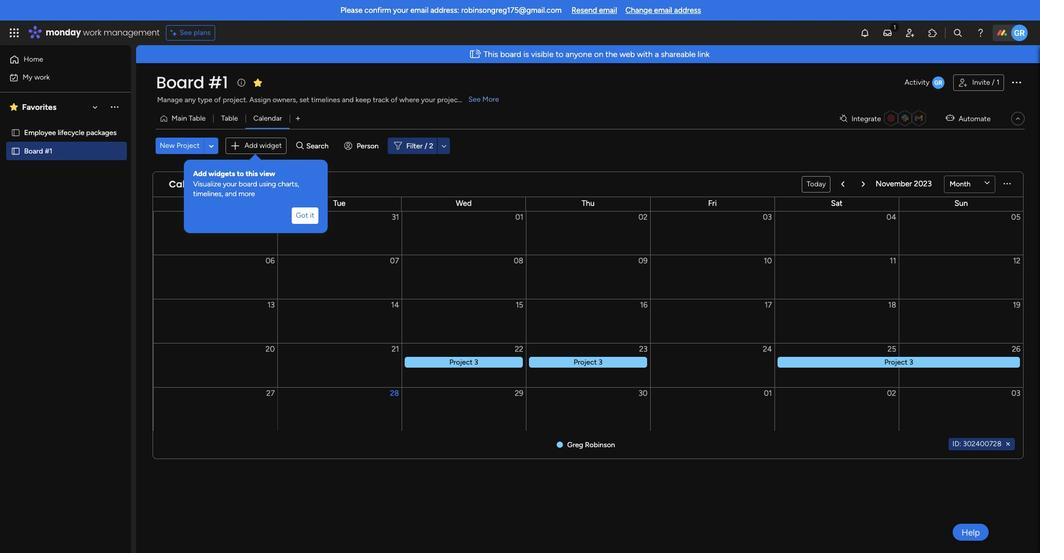 Task type: locate. For each thing, give the bounding box(es) containing it.
public board image
[[11, 146, 21, 156]]

calendar button
[[246, 111, 290, 127]]

1 horizontal spatial work
[[83, 27, 102, 39]]

to
[[556, 49, 564, 59], [237, 170, 244, 178]]

packages
[[86, 128, 117, 137]]

board #1
[[156, 71, 228, 94], [24, 146, 52, 155]]

home button
[[6, 51, 111, 68]]

1 horizontal spatial board
[[501, 49, 522, 59]]

greg robinson image
[[1012, 25, 1029, 41]]

/ for 2
[[425, 142, 428, 150]]

my work
[[23, 73, 50, 81]]

project
[[438, 96, 461, 104]]

automate
[[959, 114, 992, 123]]

1 horizontal spatial see
[[469, 95, 481, 104]]

and left keep in the top left of the page
[[342, 96, 354, 104]]

main table button
[[156, 111, 214, 127]]

web
[[620, 49, 635, 59]]

work right monday
[[83, 27, 102, 39]]

favorites options image
[[109, 102, 120, 112]]

0 horizontal spatial table
[[189, 114, 206, 123]]

your right where
[[421, 96, 436, 104]]

1 vertical spatial board #1
[[24, 146, 52, 155]]

see for see more
[[469, 95, 481, 104]]

shareable
[[661, 49, 696, 59]]

0 horizontal spatial add
[[193, 170, 207, 178]]

0 horizontal spatial of
[[214, 96, 221, 104]]

add inside add widgets to this view visualize your board using charts, timelines, and more got it
[[193, 170, 207, 178]]

board #1 up any
[[156, 71, 228, 94]]

0 vertical spatial calendar
[[254, 114, 282, 123]]

1 horizontal spatial of
[[391, 96, 398, 104]]

1 horizontal spatial calendar
[[254, 114, 282, 123]]

1 vertical spatial to
[[237, 170, 244, 178]]

calendar
[[254, 114, 282, 123], [169, 178, 213, 191]]

see for see plans
[[180, 28, 192, 37]]

0 horizontal spatial board #1
[[24, 146, 52, 155]]

autopilot image
[[946, 112, 955, 125]]

board inside add widgets to this view visualize your board using charts, timelines, and more got it
[[239, 180, 257, 188]]

invite
[[973, 78, 991, 87]]

v2 search image
[[296, 140, 304, 152]]

work for monday
[[83, 27, 102, 39]]

board left is
[[501, 49, 522, 59]]

add for add widget
[[245, 141, 258, 150]]

email right change
[[655, 6, 673, 15]]

1 horizontal spatial board #1
[[156, 71, 228, 94]]

board inside list box
[[24, 146, 43, 155]]

of right 'type'
[[214, 96, 221, 104]]

invite members image
[[906, 28, 916, 38]]

see
[[180, 28, 192, 37], [469, 95, 481, 104]]

on
[[595, 49, 604, 59]]

work
[[83, 27, 102, 39], [34, 73, 50, 81]]

november 2023
[[876, 180, 932, 189]]

today
[[807, 180, 827, 188]]

a
[[655, 49, 659, 59]]

table down the project.
[[221, 114, 238, 123]]

calendar inside button
[[254, 114, 282, 123]]

0 horizontal spatial your
[[223, 180, 237, 188]]

0 horizontal spatial board
[[24, 146, 43, 155]]

lifecycle
[[58, 128, 85, 137]]

1 horizontal spatial /
[[993, 78, 995, 87]]

0 horizontal spatial to
[[237, 170, 244, 178]]

#1
[[208, 71, 228, 94], [45, 146, 52, 155]]

1 vertical spatial see
[[469, 95, 481, 104]]

0 horizontal spatial work
[[34, 73, 50, 81]]

manage
[[157, 96, 183, 104]]

add inside 'popup button'
[[245, 141, 258, 150]]

1 horizontal spatial your
[[393, 6, 409, 15]]

email for resend email
[[599, 6, 618, 15]]

add left widget
[[245, 141, 258, 150]]

1 vertical spatial your
[[421, 96, 436, 104]]

with
[[638, 49, 653, 59]]

more dots image
[[1004, 180, 1012, 188]]

change email address link
[[626, 6, 702, 15]]

work right my
[[34, 73, 50, 81]]

your right the "confirm"
[[393, 6, 409, 15]]

/ inside button
[[993, 78, 995, 87]]

please
[[341, 6, 363, 15]]

it
[[310, 211, 315, 220]]

#1 down employee
[[45, 146, 52, 155]]

sun
[[955, 199, 969, 208]]

my
[[23, 73, 32, 81]]

email left address:
[[411, 6, 429, 15]]

main table
[[172, 114, 206, 123]]

1 vertical spatial /
[[425, 142, 428, 150]]

/ for 1
[[993, 78, 995, 87]]

1 table from the left
[[189, 114, 206, 123]]

set
[[300, 96, 310, 104]]

0 horizontal spatial /
[[425, 142, 428, 150]]

activity
[[905, 78, 930, 87]]

see plans
[[180, 28, 211, 37]]

board up more
[[239, 180, 257, 188]]

resend email
[[572, 6, 618, 15]]

0 horizontal spatial email
[[411, 6, 429, 15]]

board
[[501, 49, 522, 59], [239, 180, 257, 188]]

this
[[484, 49, 499, 59]]

2 email from the left
[[599, 6, 618, 15]]

v2 funnel image
[[223, 180, 230, 188]]

widgets
[[209, 170, 235, 178]]

1 vertical spatial board
[[24, 146, 43, 155]]

address:
[[431, 6, 460, 15]]

got
[[296, 211, 308, 220]]

timelines
[[311, 96, 340, 104]]

person
[[357, 142, 379, 150]]

1 horizontal spatial to
[[556, 49, 564, 59]]

activity button
[[901, 75, 950, 91]]

0 vertical spatial see
[[180, 28, 192, 37]]

0 vertical spatial and
[[342, 96, 354, 104]]

2 horizontal spatial your
[[421, 96, 436, 104]]

0 horizontal spatial see
[[180, 28, 192, 37]]

1 vertical spatial board
[[239, 180, 257, 188]]

0 vertical spatial #1
[[208, 71, 228, 94]]

see inside button
[[180, 28, 192, 37]]

0 vertical spatial add
[[245, 141, 258, 150]]

2 vertical spatial your
[[223, 180, 237, 188]]

1 horizontal spatial board
[[156, 71, 204, 94]]

2 horizontal spatial email
[[655, 6, 673, 15]]

help button
[[954, 524, 989, 541]]

calendar left v2 funnel 'image'
[[169, 178, 213, 191]]

1 horizontal spatial #1
[[208, 71, 228, 94]]

this  board is visible to anyone on the web with a shareable link
[[484, 49, 710, 59]]

0 horizontal spatial #1
[[45, 146, 52, 155]]

month
[[950, 180, 971, 188]]

email right resend
[[599, 6, 618, 15]]

add up visualize
[[193, 170, 207, 178]]

of
[[214, 96, 221, 104], [391, 96, 398, 104]]

email
[[411, 6, 429, 15], [599, 6, 618, 15], [655, 6, 673, 15]]

sat
[[832, 199, 843, 208]]

invite / 1
[[973, 78, 1000, 87]]

dapulse integrations image
[[840, 115, 848, 123]]

1
[[997, 78, 1000, 87]]

1 email from the left
[[411, 6, 429, 15]]

/ left 2 at the left of page
[[425, 142, 428, 150]]

to right the visible
[[556, 49, 564, 59]]

board #1 down employee
[[24, 146, 52, 155]]

table right main
[[189, 114, 206, 123]]

to left this
[[237, 170, 244, 178]]

see more
[[469, 95, 499, 104]]

list box
[[0, 121, 131, 222]]

see left plans
[[180, 28, 192, 37]]

table inside table "button"
[[221, 114, 238, 123]]

management
[[104, 27, 160, 39]]

id:
[[953, 440, 962, 448]]

0 vertical spatial /
[[993, 78, 995, 87]]

1 vertical spatial work
[[34, 73, 50, 81]]

0 horizontal spatial board
[[239, 180, 257, 188]]

filter
[[407, 142, 423, 150]]

board right public board image
[[24, 146, 43, 155]]

remove from favorites image
[[253, 77, 263, 88]]

1 horizontal spatial table
[[221, 114, 238, 123]]

table button
[[214, 111, 246, 127]]

and down v2 funnel 'image'
[[225, 190, 237, 199]]

0 vertical spatial board
[[501, 49, 522, 59]]

add view image
[[296, 115, 300, 123]]

see more link
[[468, 95, 500, 105]]

1 horizontal spatial email
[[599, 6, 618, 15]]

1 vertical spatial and
[[225, 190, 237, 199]]

board up any
[[156, 71, 204, 94]]

see plans button
[[166, 25, 215, 41]]

2 table from the left
[[221, 114, 238, 123]]

3 email from the left
[[655, 6, 673, 15]]

0 horizontal spatial and
[[225, 190, 237, 199]]

0 vertical spatial board #1
[[156, 71, 228, 94]]

1 horizontal spatial add
[[245, 141, 258, 150]]

1 vertical spatial add
[[193, 170, 207, 178]]

is
[[524, 49, 529, 59]]

animation image
[[467, 46, 484, 63]]

your down widgets
[[223, 180, 237, 188]]

this
[[246, 170, 258, 178]]

today button
[[803, 176, 831, 192]]

see left more
[[469, 95, 481, 104]]

/
[[993, 78, 995, 87], [425, 142, 428, 150]]

0 horizontal spatial calendar
[[169, 178, 213, 191]]

calendar down assign
[[254, 114, 282, 123]]

/ left the "1"
[[993, 78, 995, 87]]

of right track
[[391, 96, 398, 104]]

0 vertical spatial work
[[83, 27, 102, 39]]

type
[[198, 96, 213, 104]]

work inside button
[[34, 73, 50, 81]]

timelines,
[[193, 190, 223, 199]]

select product image
[[9, 28, 20, 38]]

#1 up 'type'
[[208, 71, 228, 94]]

list arrow image
[[863, 181, 866, 187]]

list box containing employee lifecycle packages
[[0, 121, 131, 222]]



Task type: vqa. For each thing, say whether or not it's contained in the screenshot.
the address
yes



Task type: describe. For each thing, give the bounding box(es) containing it.
and inside add widgets to this view visualize your board using charts, timelines, and more got it
[[225, 190, 237, 199]]

to inside add widgets to this view visualize your board using charts, timelines, and more got it
[[237, 170, 244, 178]]

2023
[[915, 180, 932, 189]]

add widgets to this view visualize your board using charts, timelines, and more got it
[[193, 170, 315, 220]]

Search field
[[304, 139, 335, 153]]

owners,
[[273, 96, 298, 104]]

visible
[[531, 49, 554, 59]]

keep
[[356, 96, 371, 104]]

Board #1 field
[[154, 71, 231, 94]]

tue
[[333, 199, 346, 208]]

thu
[[582, 199, 595, 208]]

new
[[160, 141, 175, 150]]

where
[[400, 96, 420, 104]]

id: 302400728
[[953, 440, 1002, 448]]

more
[[239, 190, 255, 199]]

invite / 1 button
[[954, 75, 1005, 91]]

new project button
[[156, 138, 204, 154]]

help image
[[976, 28, 986, 38]]

robinson
[[585, 441, 616, 449]]

charts,
[[278, 180, 299, 188]]

1 horizontal spatial and
[[342, 96, 354, 104]]

got it button
[[292, 208, 319, 224]]

search everything image
[[953, 28, 964, 38]]

email for change email address
[[655, 6, 673, 15]]

filter / 2
[[407, 142, 434, 150]]

confirm
[[365, 6, 391, 15]]

add widget button
[[226, 138, 287, 154]]

collapse board header image
[[1015, 115, 1023, 123]]

id: 302400728 element
[[949, 438, 1016, 451]]

more
[[483, 95, 499, 104]]

angle down image
[[209, 142, 214, 150]]

stands.
[[463, 96, 485, 104]]

favorites button
[[7, 98, 102, 116]]

2 of from the left
[[391, 96, 398, 104]]

home
[[24, 55, 43, 64]]

robinsongreg175@gmail.com
[[462, 6, 562, 15]]

public board image
[[11, 127, 21, 137]]

greg
[[568, 441, 584, 449]]

0 vertical spatial your
[[393, 6, 409, 15]]

list arrow image
[[842, 181, 845, 187]]

options image
[[1011, 76, 1023, 88]]

manage any type of project. assign owners, set timelines and keep track of where your project stands.
[[157, 96, 485, 104]]

monday
[[46, 27, 81, 39]]

person button
[[340, 138, 385, 154]]

add for add widgets to this view visualize your board using charts, timelines, and more got it
[[193, 170, 207, 178]]

0 vertical spatial to
[[556, 49, 564, 59]]

2
[[430, 142, 434, 150]]

1 of from the left
[[214, 96, 221, 104]]

project
[[177, 141, 200, 150]]

0 vertical spatial board
[[156, 71, 204, 94]]

employee lifecycle packages
[[24, 128, 117, 137]]

my work button
[[6, 69, 111, 86]]

1 vertical spatial calendar
[[169, 178, 213, 191]]

add widget
[[245, 141, 282, 150]]

change email address
[[626, 6, 702, 15]]

project.
[[223, 96, 248, 104]]

your inside add widgets to this view visualize your board using charts, timelines, and more got it
[[223, 180, 237, 188]]

inbox image
[[883, 28, 893, 38]]

show board description image
[[235, 78, 248, 88]]

wed
[[456, 199, 472, 208]]

employee
[[24, 128, 56, 137]]

change
[[626, 6, 653, 15]]

monday work management
[[46, 27, 160, 39]]

assign
[[250, 96, 271, 104]]

arrow down image
[[438, 140, 450, 152]]

anyone
[[566, 49, 592, 59]]

any
[[185, 96, 196, 104]]

main
[[172, 114, 187, 123]]

302400728
[[964, 440, 1002, 448]]

v2 star 2 image
[[10, 101, 18, 113]]

1 vertical spatial #1
[[45, 146, 52, 155]]

view
[[260, 170, 275, 178]]

table inside main table button
[[189, 114, 206, 123]]

remove image
[[1005, 440, 1013, 448]]

favorites
[[22, 102, 56, 112]]

work for my
[[34, 73, 50, 81]]

help
[[962, 528, 981, 538]]

please confirm your email address: robinsongreg175@gmail.com
[[341, 6, 562, 15]]

resend
[[572, 6, 598, 15]]

track
[[373, 96, 389, 104]]

using
[[259, 180, 276, 188]]

1 image
[[891, 21, 900, 33]]

fri
[[709, 199, 717, 208]]

apps image
[[928, 28, 939, 38]]

visualize
[[193, 180, 221, 188]]

notifications image
[[860, 28, 871, 38]]

greg robinson
[[568, 441, 616, 449]]

integrate
[[852, 114, 882, 123]]

plans
[[194, 28, 211, 37]]

november
[[876, 180, 913, 189]]

new project
[[160, 141, 200, 150]]

widget
[[260, 141, 282, 150]]

the
[[606, 49, 618, 59]]

address
[[675, 6, 702, 15]]

resend email link
[[572, 6, 618, 15]]



